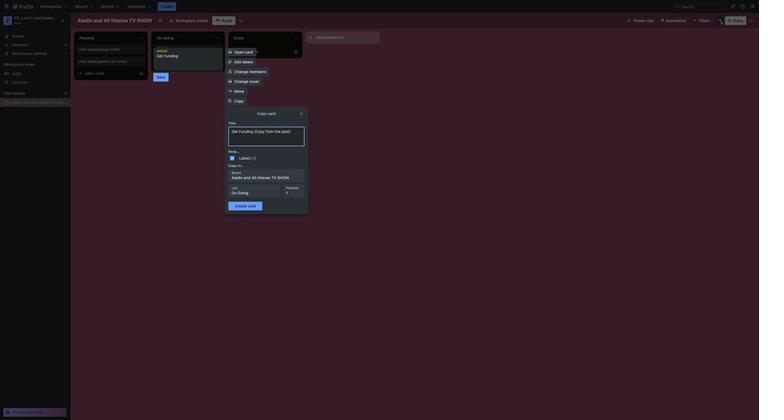 Task type: locate. For each thing, give the bounding box(es) containing it.
1 vertical spatial change
[[234, 79, 248, 84]]

table link
[[12, 71, 67, 76]]

1 vertical spatial a
[[93, 71, 95, 76]]

board inside board aladin and 40 thieves tv show
[[232, 171, 241, 175]]

2 horizontal spatial aladin
[[232, 175, 243, 180]]

add inside add another list button
[[316, 35, 323, 40]]

tv inside text box
[[129, 18, 136, 23]]

(1)
[[252, 156, 256, 160]]

copy down move
[[234, 99, 244, 103]]

0 horizontal spatial thieves
[[37, 100, 50, 105]]

board left customize views image at left
[[222, 18, 232, 23]]

1 horizontal spatial workspace
[[176, 18, 196, 23]]

a down inexexperienced
[[93, 71, 95, 76]]

show up 'position'
[[278, 175, 289, 180]]

add another list button
[[306, 32, 380, 44]]

0 vertical spatial aladin and 40 thieves tv show
[[78, 18, 152, 23]]

0 horizontal spatial 40
[[31, 100, 36, 105]]

hire inexexperienced writer link
[[79, 59, 143, 64]]

0 vertical spatial hire
[[79, 47, 87, 52]]

1 vertical spatial 40
[[31, 100, 36, 105]]

1 hire from the top
[[79, 47, 87, 52]]

show left star or unstar board image
[[137, 18, 152, 23]]

0 horizontal spatial aladin and 40 thieves tv show
[[12, 100, 68, 105]]

copy right dates
[[257, 111, 267, 116]]

0 vertical spatial create from template… image
[[294, 50, 298, 54]]

1 vertical spatial color: yellow, title: "less than $25m" element
[[157, 50, 168, 52]]

add up edit labels
[[239, 49, 247, 54]]

sm image
[[658, 16, 666, 24]]

workspace left visible
[[176, 18, 196, 23]]

edit for edit dates
[[234, 109, 241, 113]]

0 horizontal spatial get funding text field
[[157, 53, 220, 69]]

0 horizontal spatial a
[[93, 71, 95, 76]]

2 horizontal spatial 40
[[252, 175, 257, 180]]

add left another
[[316, 35, 323, 40]]

1 vertical spatial edit
[[234, 109, 241, 113]]

0 vertical spatial workspace
[[176, 18, 196, 23]]

40
[[104, 18, 110, 23], [31, 100, 36, 105], [252, 175, 257, 180]]

automation button
[[658, 16, 690, 25]]

2 vertical spatial tv
[[272, 175, 277, 180]]

edit labels
[[234, 60, 253, 64]]

color: yellow, title: "less than $25m" element up save
[[157, 50, 168, 52]]

aladin and 40 thieves tv show
[[78, 18, 152, 23], [12, 100, 68, 105]]

premium
[[19, 410, 35, 415]]

2 change from the top
[[234, 79, 248, 84]]

copy inside button
[[234, 99, 244, 103]]

labels
[[239, 156, 251, 160]]

change down edit labels button
[[234, 69, 248, 74]]

2 vertical spatial show
[[278, 175, 289, 180]]

add board image
[[63, 91, 67, 95]]

cover
[[249, 79, 259, 84]]

board aladin and 40 thieves tv show
[[232, 171, 289, 180]]

0 horizontal spatial add a card
[[85, 71, 104, 76]]

going
[[238, 191, 249, 195]]

copy card
[[257, 111, 276, 116]]

hire left experienced
[[79, 47, 87, 52]]

change up move
[[234, 79, 248, 84]]

add a card for add a card button to the bottom
[[85, 71, 104, 76]]

a for add a card button to the bottom
[[93, 71, 95, 76]]

thieves
[[111, 18, 128, 23], [37, 100, 50, 105], [258, 175, 271, 180]]

visible
[[197, 18, 208, 23]]

1 vertical spatial aladin
[[12, 100, 23, 105]]

color: yellow, title: "less than $25m" element up get
[[157, 47, 168, 49]]

0 horizontal spatial show
[[57, 100, 68, 105]]

0 horizontal spatial create from template… image
[[139, 71, 144, 76]]

add a card down inexexperienced
[[85, 71, 104, 76]]

2 vertical spatial 40
[[252, 175, 257, 180]]

writer up hire inexexperienced writer link
[[110, 47, 120, 52]]

0 horizontal spatial tv
[[51, 100, 56, 105]]

another
[[324, 35, 338, 40]]

1 vertical spatial and
[[24, 100, 30, 105]]

0 vertical spatial copy
[[234, 99, 244, 103]]

1 vertical spatial tv
[[51, 100, 56, 105]]

writer down hire experienced writer link
[[117, 59, 127, 64]]

t link
[[3, 16, 12, 25]]

copy for copy
[[234, 99, 244, 103]]

0 vertical spatial add a card
[[239, 49, 259, 54]]

workspace
[[176, 18, 196, 23], [3, 62, 24, 67]]

aladin and 40 thieves tv show inside text box
[[78, 18, 152, 23]]

writer inside hire inexexperienced writer link
[[117, 59, 127, 64]]

card
[[251, 49, 259, 54], [245, 50, 253, 54], [96, 71, 104, 76], [268, 111, 276, 116]]

card right dates
[[268, 111, 276, 116]]

2 vertical spatial add
[[85, 71, 92, 76]]

thieves inside board aladin and 40 thieves tv show
[[258, 175, 271, 180]]

1 change from the top
[[234, 69, 248, 74]]

Get Funding text field
[[157, 53, 220, 69], [229, 127, 305, 146]]

boards
[[12, 34, 24, 38]]

add a card
[[239, 49, 259, 54], [85, 71, 104, 76]]

1 horizontal spatial tv
[[129, 18, 136, 23]]

your
[[3, 91, 12, 95]]

2 edit from the top
[[234, 109, 241, 113]]

0 vertical spatial thieves
[[111, 18, 128, 23]]

1 horizontal spatial show
[[137, 18, 152, 23]]

0 vertical spatial show
[[137, 18, 152, 23]]

list
[[339, 35, 344, 40]]

add a card up labels
[[239, 49, 259, 54]]

2 vertical spatial thieves
[[258, 175, 271, 180]]

1 horizontal spatial add
[[239, 49, 247, 54]]

1 vertical spatial add
[[239, 49, 247, 54]]

a
[[248, 49, 250, 54], [93, 71, 95, 76]]

card up labels
[[251, 49, 259, 54]]

create from template… image
[[294, 50, 298, 54], [139, 71, 144, 76]]

1 horizontal spatial add a card button
[[231, 47, 292, 56]]

workspace visible button
[[166, 16, 211, 25]]

workspace up table
[[3, 62, 24, 67]]

a right the open
[[248, 49, 250, 54]]

add a card button down hire inexexperienced writer
[[76, 69, 137, 78]]

1 vertical spatial add a card button
[[76, 69, 137, 78]]

0 vertical spatial get funding text field
[[157, 53, 220, 69]]

labels
[[242, 60, 253, 64]]

writer
[[110, 47, 120, 52], [117, 59, 127, 64]]

2 horizontal spatial and
[[244, 175, 251, 180]]

hire experienced writer link
[[79, 47, 143, 52]]

copy left to…
[[229, 164, 237, 168]]

ups
[[647, 18, 654, 23]]

0 vertical spatial 40
[[104, 18, 110, 23]]

add for add another list button
[[316, 35, 323, 40]]

1 vertical spatial add a card
[[85, 71, 104, 76]]

edit inside 'button'
[[234, 109, 241, 113]]

workspace inside button
[[176, 18, 196, 23]]

open
[[234, 50, 244, 54]]

2 horizontal spatial thieves
[[258, 175, 271, 180]]

power-
[[634, 18, 647, 23]]

aladin inside board aladin and 40 thieves tv show
[[232, 175, 243, 180]]

show inside text box
[[137, 18, 152, 23]]

add a card button
[[231, 47, 292, 56], [76, 69, 137, 78]]

2 horizontal spatial add
[[316, 35, 323, 40]]

1 horizontal spatial a
[[248, 49, 250, 54]]

1 vertical spatial workspace
[[3, 62, 24, 67]]

change cover
[[234, 79, 259, 84]]

1 horizontal spatial add a card
[[239, 49, 259, 54]]

edit left dates
[[234, 109, 241, 113]]

customize views image
[[238, 18, 244, 23]]

power-ups
[[634, 18, 654, 23]]

add down inexexperienced
[[85, 71, 92, 76]]

members
[[249, 69, 266, 74]]

0 horizontal spatial workspace
[[3, 62, 24, 67]]

filters
[[699, 18, 710, 23]]

0 vertical spatial color: yellow, title: "less than $25m" element
[[157, 47, 168, 49]]

0 vertical spatial add
[[316, 35, 323, 40]]

1 horizontal spatial and
[[94, 18, 102, 23]]

a for topmost add a card button
[[248, 49, 250, 54]]

try
[[13, 410, 18, 415]]

2 vertical spatial aladin
[[232, 175, 243, 180]]

t
[[6, 17, 9, 24]]

2 horizontal spatial show
[[278, 175, 289, 180]]

position
[[286, 186, 299, 190]]

hire left inexexperienced
[[79, 59, 87, 64]]

calendar link
[[12, 80, 67, 85]]

2 vertical spatial copy
[[229, 164, 237, 168]]

tb_lord's
[[14, 16, 33, 20]]

1 vertical spatial copy
[[257, 111, 267, 116]]

list
[[232, 186, 238, 190]]

dates
[[242, 109, 253, 113]]

0 horizontal spatial and
[[24, 100, 30, 105]]

create button
[[158, 2, 176, 11]]

workspace for workspace visible
[[176, 18, 196, 23]]

show
[[137, 18, 152, 23], [57, 100, 68, 105], [278, 175, 289, 180]]

writer inside hire experienced writer link
[[110, 47, 120, 52]]

0 horizontal spatial aladin
[[12, 100, 23, 105]]

Board name text field
[[75, 16, 155, 25]]

tb_lord (tylerblack44) image
[[716, 17, 724, 24]]

40 inside text box
[[104, 18, 110, 23]]

card right the open
[[245, 50, 253, 54]]

create
[[161, 4, 173, 9]]

tv
[[129, 18, 136, 23], [51, 100, 56, 105], [272, 175, 277, 180]]

add for add a card button to the bottom
[[85, 71, 92, 76]]

color: yellow, title: "less than $25m" element
[[157, 47, 168, 49], [157, 50, 168, 52]]

0 horizontal spatial add
[[85, 71, 92, 76]]

add a card button up labels
[[231, 47, 292, 56]]

on
[[232, 191, 237, 195]]

1 vertical spatial writer
[[117, 59, 127, 64]]

1 vertical spatial create from template… image
[[139, 71, 144, 76]]

and
[[94, 18, 102, 23], [24, 100, 30, 105], [244, 175, 251, 180]]

1 horizontal spatial aladin and 40 thieves tv show
[[78, 18, 152, 23]]

edit card image
[[216, 47, 220, 51]]

edit dates button
[[225, 107, 256, 115]]

0 vertical spatial tv
[[129, 18, 136, 23]]

0 vertical spatial a
[[248, 49, 250, 54]]

None submit
[[229, 202, 263, 211]]

2 horizontal spatial tv
[[272, 175, 277, 180]]

add for topmost add a card button
[[239, 49, 247, 54]]

power-ups button
[[623, 16, 657, 25]]

hire experienced writer
[[79, 47, 120, 52]]

1 vertical spatial hire
[[79, 59, 87, 64]]

1 edit from the top
[[234, 60, 241, 64]]

2 hire from the top
[[79, 59, 87, 64]]

tyler black (tylerblack44) image
[[750, 3, 756, 10]]

1 vertical spatial get funding text field
[[229, 127, 305, 146]]

thieves inside text box
[[111, 18, 128, 23]]

add
[[316, 35, 323, 40], [239, 49, 247, 54], [85, 71, 92, 76]]

archive button
[[225, 116, 251, 125]]

change
[[234, 69, 248, 74], [234, 79, 248, 84]]

edit left labels
[[234, 60, 241, 64]]

copy for copy to…
[[229, 164, 237, 168]]

0 vertical spatial board
[[222, 18, 232, 23]]

show down add board icon
[[57, 100, 68, 105]]

copy
[[234, 99, 244, 103], [257, 111, 267, 116], [229, 164, 237, 168]]

1 horizontal spatial aladin
[[78, 18, 93, 23]]

0 vertical spatial writer
[[110, 47, 120, 52]]

workspace
[[34, 16, 54, 20]]

0 vertical spatial change
[[234, 69, 248, 74]]

boards link
[[0, 32, 71, 41]]

0 vertical spatial aladin
[[78, 18, 93, 23]]

1 horizontal spatial thieves
[[111, 18, 128, 23]]

1 horizontal spatial 40
[[104, 18, 110, 23]]

move button
[[225, 87, 247, 96]]

1 horizontal spatial get funding text field
[[229, 127, 305, 146]]

star or unstar board image
[[158, 18, 163, 23]]

board
[[222, 18, 232, 23], [232, 171, 241, 175]]

0 vertical spatial and
[[94, 18, 102, 23]]

edit inside button
[[234, 60, 241, 64]]

2 vertical spatial and
[[244, 175, 251, 180]]

1 horizontal spatial create from template… image
[[294, 50, 298, 54]]

1 vertical spatial board
[[232, 171, 241, 175]]

board down copy to… on the left top
[[232, 171, 241, 175]]

members link
[[0, 41, 71, 49]]

0 vertical spatial edit
[[234, 60, 241, 64]]

0 horizontal spatial add a card button
[[76, 69, 137, 78]]



Task type: describe. For each thing, give the bounding box(es) containing it.
share button
[[725, 16, 747, 25]]

copy to…
[[229, 164, 244, 168]]

hire for hire experienced writer
[[79, 47, 87, 52]]

automation
[[666, 18, 687, 23]]

funding
[[164, 50, 178, 55]]

hire inexexperienced writer
[[79, 59, 127, 64]]

boards
[[13, 91, 25, 95]]

0 notifications image
[[730, 3, 737, 10]]

members
[[12, 42, 28, 47]]

change members
[[234, 69, 266, 74]]

change for change cover
[[234, 79, 248, 84]]

1 color: yellow, title: "less than $25m" element from the top
[[157, 47, 168, 49]]

free
[[36, 410, 43, 415]]

0 vertical spatial add a card button
[[231, 47, 292, 56]]

board link
[[212, 16, 236, 25]]

workspace visible
[[176, 18, 208, 23]]

hire for hire inexexperienced writer
[[79, 59, 87, 64]]

edit for edit labels
[[234, 60, 241, 64]]

board for board aladin and 40 thieves tv show
[[232, 171, 241, 175]]

title
[[229, 121, 236, 125]]

and inside text box
[[94, 18, 102, 23]]

search image
[[676, 4, 680, 9]]

open information menu image
[[740, 4, 746, 9]]

open card link
[[225, 48, 256, 57]]

table
[[12, 71, 21, 76]]

your boards with 1 items element
[[3, 90, 55, 97]]

get funding
[[157, 50, 178, 55]]

board for board
[[222, 18, 232, 23]]

create from template… image for add a card button to the bottom
[[139, 71, 144, 76]]

save button
[[153, 73, 169, 82]]

save
[[157, 75, 165, 79]]

and inside board aladin and 40 thieves tv show
[[244, 175, 251, 180]]

move
[[234, 89, 244, 94]]

your boards
[[3, 91, 25, 95]]

1 vertical spatial show
[[57, 100, 68, 105]]

get
[[157, 50, 163, 55]]

show inside board aladin and 40 thieves tv show
[[278, 175, 289, 180]]

change members button
[[225, 67, 269, 76]]

try premium free
[[13, 410, 43, 415]]

change cover button
[[225, 77, 263, 86]]

copy for copy card
[[257, 111, 267, 116]]

free
[[14, 21, 21, 25]]

card down inexexperienced
[[96, 71, 104, 76]]

add a card for topmost add a card button
[[239, 49, 259, 54]]

workspace views
[[3, 62, 35, 67]]

list on going
[[232, 186, 249, 195]]

show menu image
[[749, 18, 755, 23]]

writer for hire inexexperienced writer
[[117, 59, 127, 64]]

keep… labels (1)
[[229, 150, 256, 160]]

keep…
[[229, 150, 240, 154]]

edit dates
[[234, 109, 253, 113]]

open card
[[234, 50, 253, 54]]

1 vertical spatial thieves
[[37, 100, 50, 105]]

views
[[25, 62, 35, 67]]

tb_lord's workspace link
[[14, 16, 54, 20]]

1 vertical spatial aladin and 40 thieves tv show
[[12, 100, 68, 105]]

position 1
[[286, 186, 299, 195]]

share
[[733, 18, 743, 23]]

primary element
[[0, 0, 760, 13]]

aladin inside text box
[[78, 18, 93, 23]]

workspace for workspace views
[[3, 62, 24, 67]]

archive
[[234, 118, 248, 123]]

to…
[[238, 164, 244, 168]]

aladin and 40 thieves tv show link
[[12, 100, 68, 105]]

copy button
[[225, 97, 247, 106]]

2 color: yellow, title: "less than $25m" element from the top
[[157, 50, 168, 52]]

create from template… image for topmost add a card button
[[294, 50, 298, 54]]

writer for hire experienced writer
[[110, 47, 120, 52]]

tv inside board aladin and 40 thieves tv show
[[272, 175, 277, 180]]

40 inside board aladin and 40 thieves tv show
[[252, 175, 257, 180]]

inexexperienced
[[88, 59, 116, 64]]

experienced
[[88, 47, 109, 52]]

1
[[286, 191, 288, 195]]

get funding link
[[157, 50, 220, 55]]

add another list
[[316, 35, 344, 40]]

try premium free button
[[3, 408, 66, 417]]

filters button
[[691, 16, 712, 25]]

change for change members
[[234, 69, 248, 74]]

tb_lord's workspace free
[[14, 16, 54, 25]]

calendar
[[12, 80, 28, 85]]

edit labels button
[[225, 58, 256, 66]]

Search field
[[680, 2, 728, 11]]



Task type: vqa. For each thing, say whether or not it's contained in the screenshot.
Members link
yes



